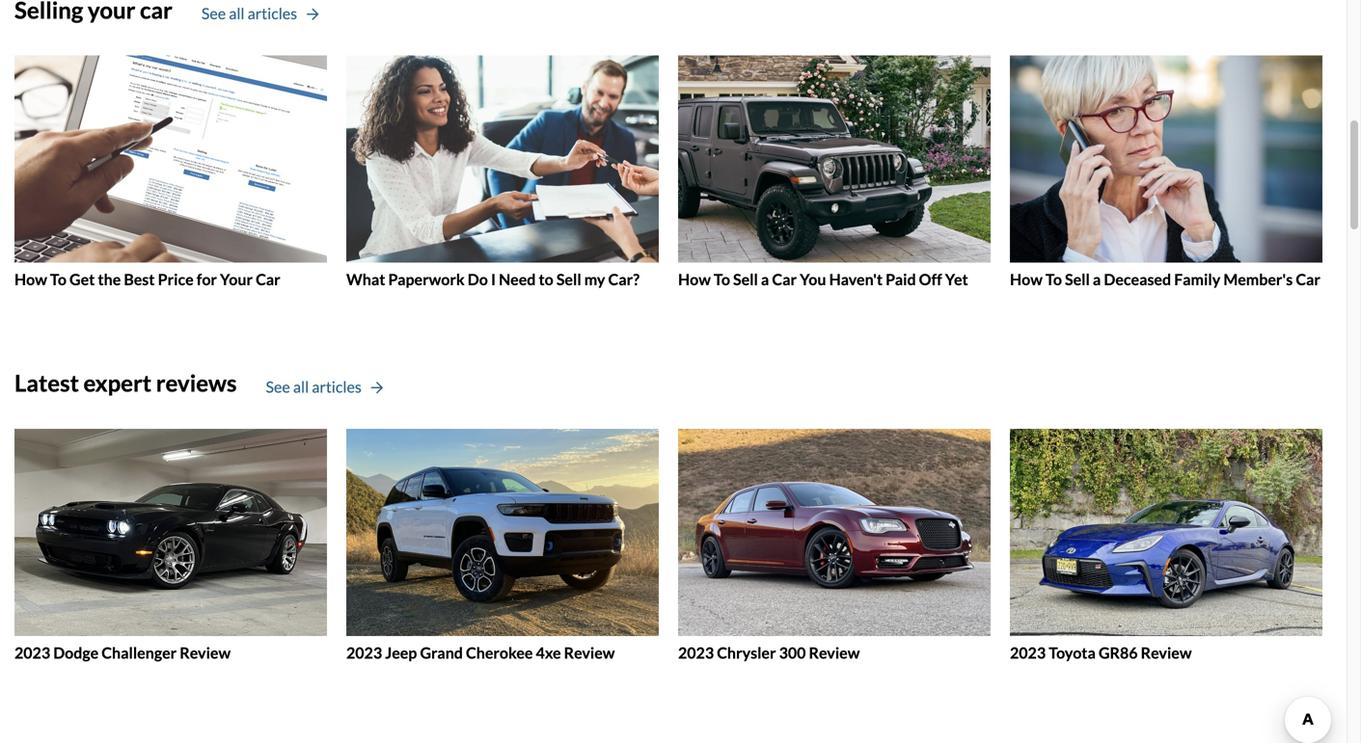 Task type: vqa. For each thing, say whether or not it's contained in the screenshot.
Performance in the THE "FOR THAT $38,000, YOU'LL GET AN ITALIAN SPORT SEDAN WITH LEATHER, REAR-WHEEL DRIVE (RWD), AND A 280-HP, TURBOCHARGED 2.0-LITER ENGINE, PUMPING OUT 306 LB-FT OF TORQUE THROUGH AN 8-SPEED ZF AUTOMATIC AND GOOD FOR A 5.5-SECOND 0-60 TIME. FOR ANOTHER $1,000, THE GIULIA TI GETS YOU ACCESS TO UNIQUE PACKAGES LIKE THE TI PERFORMANCE PACKAGE FOR THE ADAPTIVE SUSPENSION AND MECHANICAL LIMITED- SLIP DIFFERENTIAL OF THE QUADRIFOGLIO, FEATURES YOU'LL WANT IF THE CLOVER'S PRICE ISN'T SOMETHING YOU'RE WILLING TO SWALLOW."
no



Task type: locate. For each thing, give the bounding box(es) containing it.
all left arrow right icon
[[229, 4, 245, 23]]

2 horizontal spatial sell
[[1065, 270, 1090, 289]]

see all articles
[[201, 4, 297, 23], [266, 378, 362, 396]]

to
[[539, 270, 553, 289]]

for
[[197, 270, 217, 289]]

3 to from the left
[[1046, 270, 1062, 289]]

0 vertical spatial articles
[[248, 4, 297, 23]]

2 horizontal spatial car
[[1296, 270, 1321, 289]]

reviews
[[156, 369, 237, 397]]

0 horizontal spatial car
[[256, 270, 280, 289]]

see for 2023 dodge challenger review
[[266, 378, 290, 396]]

0 vertical spatial see all articles
[[201, 4, 297, 23]]

gr86
[[1099, 644, 1138, 663]]

1 horizontal spatial all
[[293, 378, 309, 396]]

get
[[69, 270, 95, 289]]

sell left you
[[733, 270, 758, 289]]

2023 left "toyota"
[[1010, 644, 1046, 663]]

1 horizontal spatial how
[[678, 270, 711, 289]]

how to get the best price for your car image
[[14, 56, 327, 263]]

what
[[346, 270, 385, 289]]

0 horizontal spatial to
[[50, 270, 66, 289]]

how for how to get the best price for your car
[[14, 270, 47, 289]]

a left deceased
[[1093, 270, 1101, 289]]

toyota
[[1049, 644, 1096, 663]]

how to sell a car you haven't paid off yet
[[678, 270, 968, 289]]

2 how from the left
[[678, 270, 711, 289]]

3 review from the left
[[809, 644, 860, 663]]

all
[[229, 4, 245, 23], [293, 378, 309, 396]]

a for car
[[761, 270, 769, 289]]

car left you
[[772, 270, 797, 289]]

2023 inside 2023 dodge challenger review link
[[14, 644, 50, 663]]

cherokee
[[466, 644, 533, 663]]

car?
[[608, 270, 639, 289]]

how
[[14, 270, 47, 289], [678, 270, 711, 289], [1010, 270, 1043, 289]]

2 horizontal spatial how
[[1010, 270, 1043, 289]]

how right yet
[[1010, 270, 1043, 289]]

to for how to sell a car you haven't paid off yet
[[714, 270, 730, 289]]

4xe
[[536, 644, 561, 663]]

how left get
[[14, 270, 47, 289]]

review right 4xe
[[564, 644, 615, 663]]

see all articles for how to get the best price for your car
[[201, 4, 297, 23]]

2 a from the left
[[1093, 270, 1101, 289]]

see
[[201, 4, 226, 23], [266, 378, 290, 396]]

see all articles left arrow right image
[[266, 378, 362, 396]]

articles for 2023 jeep grand cherokee 4xe review
[[312, 378, 362, 396]]

car right your
[[256, 270, 280, 289]]

2023 inside 2023 jeep grand cherokee 4xe review link
[[346, 644, 382, 663]]

paperwork
[[388, 270, 465, 289]]

0 horizontal spatial sell
[[556, 270, 581, 289]]

3 2023 from the left
[[678, 644, 714, 663]]

1 vertical spatial articles
[[312, 378, 362, 396]]

1 vertical spatial see
[[266, 378, 290, 396]]

how to sell a deceased family member's car
[[1010, 270, 1321, 289]]

car
[[256, 270, 280, 289], [772, 270, 797, 289], [1296, 270, 1321, 289]]

a for deceased
[[1093, 270, 1101, 289]]

sell for how to sell a deceased family member's car
[[1065, 270, 1090, 289]]

2023 toyota gr86 review link
[[1010, 429, 1323, 663]]

1 horizontal spatial a
[[1093, 270, 1101, 289]]

how to sell a car you haven't paid off yet image
[[678, 56, 991, 263]]

2023 for 2023 chrysler 300 review
[[678, 644, 714, 663]]

1 horizontal spatial car
[[772, 270, 797, 289]]

review right challenger
[[180, 644, 231, 663]]

1 vertical spatial see all articles link
[[266, 376, 383, 399]]

a left you
[[761, 270, 769, 289]]

articles left arrow right icon
[[248, 4, 297, 23]]

2023
[[14, 644, 50, 663], [346, 644, 382, 663], [678, 644, 714, 663], [1010, 644, 1046, 663]]

to inside how to sell a car you haven't paid off yet link
[[714, 270, 730, 289]]

0 horizontal spatial a
[[761, 270, 769, 289]]

review for 2023 toyota gr86 review
[[1141, 644, 1192, 663]]

1 a from the left
[[761, 270, 769, 289]]

articles
[[248, 4, 297, 23], [312, 378, 362, 396]]

1 vertical spatial all
[[293, 378, 309, 396]]

0 vertical spatial all
[[229, 4, 245, 23]]

latest
[[14, 369, 79, 397]]

2 to from the left
[[714, 270, 730, 289]]

haven't
[[829, 270, 883, 289]]

expert
[[83, 369, 152, 397]]

a
[[761, 270, 769, 289], [1093, 270, 1101, 289]]

articles left arrow right image
[[312, 378, 362, 396]]

0 horizontal spatial articles
[[248, 4, 297, 23]]

2 sell from the left
[[733, 270, 758, 289]]

arrow right image
[[307, 8, 319, 21]]

3 sell from the left
[[1065, 270, 1090, 289]]

4 review from the left
[[1141, 644, 1192, 663]]

1 review from the left
[[180, 644, 231, 663]]

car right member's
[[1296, 270, 1321, 289]]

1 to from the left
[[50, 270, 66, 289]]

review inside 'link'
[[809, 644, 860, 663]]

1 vertical spatial see all articles
[[266, 378, 362, 396]]

price
[[158, 270, 194, 289]]

to inside the how to sell a deceased family member's car link
[[1046, 270, 1062, 289]]

sell left deceased
[[1065, 270, 1090, 289]]

you
[[800, 270, 826, 289]]

review
[[180, 644, 231, 663], [564, 644, 615, 663], [809, 644, 860, 663], [1141, 644, 1192, 663]]

see all articles link for what paperwork do i need to sell my car?
[[201, 2, 319, 25]]

0 horizontal spatial see
[[201, 4, 226, 23]]

sell
[[556, 270, 581, 289], [733, 270, 758, 289], [1065, 270, 1090, 289]]

0 vertical spatial see
[[201, 4, 226, 23]]

1 horizontal spatial sell
[[733, 270, 758, 289]]

to for how to sell a deceased family member's car
[[1046, 270, 1062, 289]]

2 2023 from the left
[[346, 644, 382, 663]]

chrysler
[[717, 644, 776, 663]]

1 horizontal spatial see
[[266, 378, 290, 396]]

see all articles link
[[201, 2, 319, 25], [266, 376, 383, 399]]

2023 left dodge at the left bottom of the page
[[14, 644, 50, 663]]

1 horizontal spatial to
[[714, 270, 730, 289]]

review right "gr86"
[[1141, 644, 1192, 663]]

sell right to
[[556, 270, 581, 289]]

do
[[468, 270, 488, 289]]

best
[[124, 270, 155, 289]]

the
[[98, 270, 121, 289]]

see for how to get the best price for your car
[[201, 4, 226, 23]]

3 how from the left
[[1010, 270, 1043, 289]]

0 horizontal spatial all
[[229, 4, 245, 23]]

see all articles left arrow right icon
[[201, 4, 297, 23]]

jeep
[[385, 644, 417, 663]]

to left get
[[50, 270, 66, 289]]

2 horizontal spatial to
[[1046, 270, 1062, 289]]

0 horizontal spatial how
[[14, 270, 47, 289]]

to left deceased
[[1046, 270, 1062, 289]]

your
[[220, 270, 253, 289]]

all for how to get the best price for your car
[[229, 4, 245, 23]]

articles for what paperwork do i need to sell my car?
[[248, 4, 297, 23]]

2023 toyota gr86 review
[[1010, 644, 1192, 663]]

1 2023 from the left
[[14, 644, 50, 663]]

to
[[50, 270, 66, 289], [714, 270, 730, 289], [1046, 270, 1062, 289]]

review right the 300
[[809, 644, 860, 663]]

0 vertical spatial see all articles link
[[201, 2, 319, 25]]

to left you
[[714, 270, 730, 289]]

2023 jeep grand cherokee 4xe review
[[346, 644, 615, 663]]

1 horizontal spatial articles
[[312, 378, 362, 396]]

1 car from the left
[[256, 270, 280, 289]]

2 car from the left
[[772, 270, 797, 289]]

2023 left the chrysler
[[678, 644, 714, 663]]

2023 left jeep
[[346, 644, 382, 663]]

yet
[[945, 270, 968, 289]]

how right car?
[[678, 270, 711, 289]]

1 how from the left
[[14, 270, 47, 289]]

to inside how to get the best price for your car link
[[50, 270, 66, 289]]

off
[[919, 270, 942, 289]]

how for how to sell a deceased family member's car
[[1010, 270, 1043, 289]]

arrow right image
[[371, 381, 383, 395]]

2023 inside 2023 chrysler 300 review 'link'
[[678, 644, 714, 663]]

latest expert reviews
[[14, 369, 237, 397]]

4 2023 from the left
[[1010, 644, 1046, 663]]

all left arrow right image
[[293, 378, 309, 396]]



Task type: describe. For each thing, give the bounding box(es) containing it.
member's
[[1223, 270, 1293, 289]]

2023 jeep grand cherokee 4xe review image
[[346, 429, 659, 636]]

review for 2023 dodge challenger review
[[180, 644, 231, 663]]

2023 jeep grand cherokee 4xe review link
[[346, 429, 659, 663]]

how to sell a deceased family member's car image
[[1010, 56, 1323, 263]]

2023 chrysler 300 review
[[678, 644, 860, 663]]

dodge
[[53, 644, 99, 663]]

what paperwork do i need to sell my car? image
[[346, 56, 659, 263]]

sell for how to sell a car you haven't paid off yet
[[733, 270, 758, 289]]

how to sell a car you haven't paid off yet link
[[678, 56, 991, 289]]

how to sell a deceased family member's car link
[[1010, 56, 1323, 289]]

i
[[491, 270, 496, 289]]

see all articles link for 2023 jeep grand cherokee 4xe review
[[266, 376, 383, 399]]

see all articles for 2023 dodge challenger review
[[266, 378, 362, 396]]

family
[[1174, 270, 1221, 289]]

3 car from the left
[[1296, 270, 1321, 289]]

my
[[584, 270, 605, 289]]

2023 for 2023 toyota gr86 review
[[1010, 644, 1046, 663]]

how to get the best price for your car
[[14, 270, 280, 289]]

2 review from the left
[[564, 644, 615, 663]]

2023 for 2023 dodge challenger review
[[14, 644, 50, 663]]

paid
[[886, 270, 916, 289]]

deceased
[[1104, 270, 1171, 289]]

what paperwork do i need to sell my car?
[[346, 270, 639, 289]]

1 sell from the left
[[556, 270, 581, 289]]

2023 dodge challenger review
[[14, 644, 231, 663]]

2023 chrysler 300 review link
[[678, 429, 991, 663]]

2023 dodge challenger review link
[[14, 429, 327, 663]]

what paperwork do i need to sell my car? link
[[346, 56, 659, 289]]

2023 toyota gr86 review image
[[1010, 429, 1323, 636]]

2023 dodge challenger review image
[[14, 429, 327, 636]]

all for 2023 dodge challenger review
[[293, 378, 309, 396]]

grand
[[420, 644, 463, 663]]

how to get the best price for your car link
[[14, 56, 327, 289]]

2023 chrysler 300 review image
[[678, 429, 991, 636]]

challenger
[[102, 644, 177, 663]]

review for 2023 chrysler 300 review
[[809, 644, 860, 663]]

300
[[779, 644, 806, 663]]

how for how to sell a car you haven't paid off yet
[[678, 270, 711, 289]]

2023 for 2023 jeep grand cherokee 4xe review
[[346, 644, 382, 663]]

to for how to get the best price for your car
[[50, 270, 66, 289]]

need
[[499, 270, 536, 289]]



